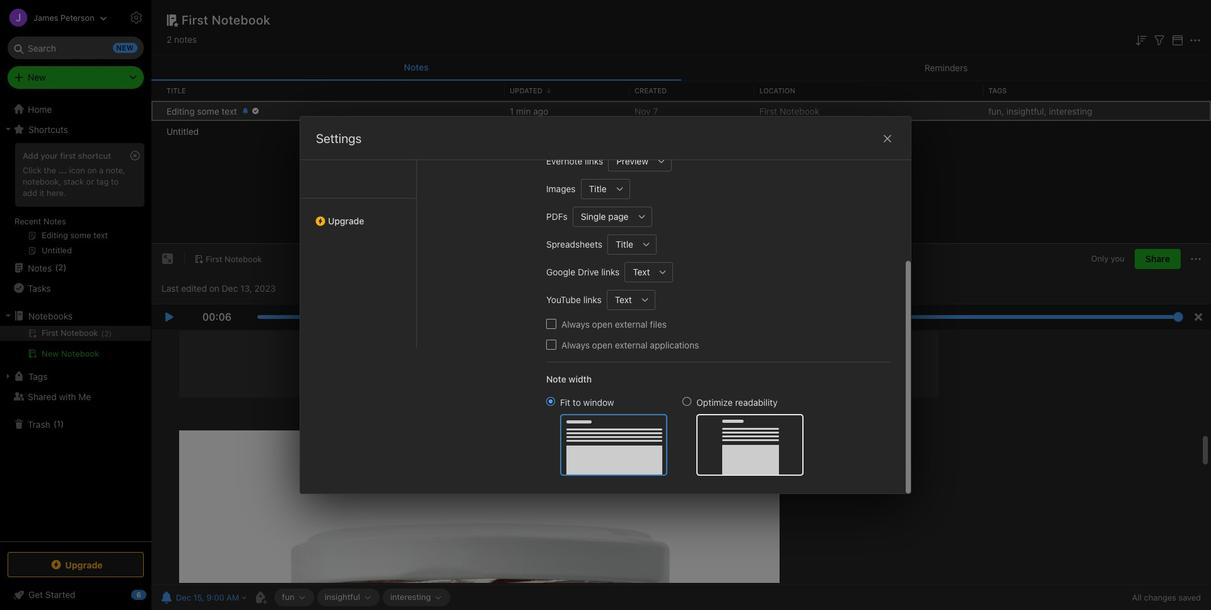 Task type: vqa. For each thing, say whether or not it's contained in the screenshot.


Task type: describe. For each thing, give the bounding box(es) containing it.
your
[[41, 151, 58, 161]]

here.
[[47, 188, 66, 198]]

tree containing home
[[0, 99, 151, 541]]

1 vertical spatial notes
[[43, 216, 66, 227]]

0 horizontal spatial upgrade
[[65, 560, 103, 571]]

recent
[[15, 216, 41, 227]]

to inside icon on a note, notebook, stack or tag to add it here.
[[111, 177, 119, 187]]

notes
[[174, 34, 197, 45]]

nov 7
[[635, 106, 658, 116]]

untitled button
[[151, 121, 1212, 141]]

Choose default view option for YouTube links field
[[607, 290, 656, 310]]

interesting inside the interesting button
[[390, 593, 431, 603]]

click
[[23, 165, 41, 175]]

changes
[[1144, 593, 1177, 603]]

external for files
[[615, 319, 648, 330]]

Choose default view option for PDFs field
[[573, 207, 652, 227]]

first
[[60, 151, 76, 161]]

home
[[28, 104, 52, 115]]

first inside button
[[206, 254, 222, 264]]

notes for notes
[[404, 62, 429, 73]]

...
[[58, 165, 67, 175]]

me
[[78, 392, 91, 402]]

1 vertical spatial upgrade button
[[8, 553, 144, 578]]

single page
[[581, 211, 629, 222]]

new for new
[[28, 72, 46, 83]]

7
[[653, 106, 658, 116]]

shared with me link
[[0, 387, 151, 407]]

text for google drive links
[[633, 267, 650, 278]]

new for new notebook
[[42, 349, 59, 359]]

fun,
[[989, 106, 1005, 116]]

single
[[581, 211, 606, 222]]

reminders button
[[681, 56, 1212, 81]]

always for always open external files
[[562, 319, 590, 330]]

notebook inside first notebook button
[[225, 254, 262, 264]]

new notebook
[[42, 349, 99, 359]]

share
[[1146, 254, 1171, 265]]

evernote
[[546, 156, 583, 167]]

0 vertical spatial first notebook
[[182, 13, 271, 27]]

window
[[583, 397, 614, 408]]

tags inside button
[[28, 371, 48, 382]]

preview
[[617, 156, 649, 167]]

0 vertical spatial first
[[182, 13, 209, 27]]

new notebook group
[[0, 326, 151, 367]]

width
[[569, 374, 592, 385]]

text button for youtube links
[[607, 290, 635, 310]]

only
[[1092, 254, 1109, 264]]

with
[[59, 392, 76, 402]]

all
[[1133, 593, 1142, 603]]

Choose default view option for Evernote links field
[[608, 151, 672, 171]]

preview button
[[608, 151, 652, 171]]

untitled
[[167, 126, 199, 137]]

shortcuts button
[[0, 119, 151, 139]]

files
[[650, 319, 667, 330]]

expand note image
[[160, 252, 175, 267]]

notebooks
[[28, 311, 73, 321]]

youtube links
[[546, 295, 602, 305]]

it
[[39, 188, 44, 198]]

always for always open external applications
[[562, 340, 590, 351]]

00:06
[[203, 312, 232, 323]]

interesting inside row group
[[1049, 106, 1093, 116]]

expand notebooks image
[[3, 311, 13, 321]]

some
[[197, 106, 219, 116]]

2 notes
[[167, 34, 197, 45]]

notebook,
[[23, 177, 61, 187]]

( for notes
[[55, 263, 58, 273]]

stack
[[63, 177, 84, 187]]

1 vertical spatial settings
[[316, 131, 362, 146]]

1 inside trash ( 1 )
[[57, 419, 61, 429]]

row group containing editing some text
[[151, 101, 1212, 141]]

Choose default view option for Google Drive links field
[[625, 262, 674, 282]]

nov
[[635, 106, 651, 116]]

icon on a note, notebook, stack or tag to add it here.
[[23, 165, 125, 198]]

settings inside tooltip
[[159, 12, 192, 22]]

last edited on dec 13, 2023
[[162, 283, 276, 294]]

or
[[86, 177, 94, 187]]

new button
[[8, 66, 144, 89]]

shortcuts
[[28, 124, 68, 135]]

tasks button
[[0, 278, 151, 298]]

trash
[[28, 419, 50, 430]]

Note Editor text field
[[151, 330, 1212, 585]]

page
[[608, 211, 629, 222]]

settings image
[[129, 10, 144, 25]]

trash ( 1 )
[[28, 419, 64, 430]]

min
[[516, 106, 531, 116]]

applications
[[650, 340, 699, 351]]

click the ...
[[23, 165, 67, 175]]

note width
[[546, 374, 592, 385]]

open for always open external applications
[[592, 340, 613, 351]]

Choose default view option for Images field
[[581, 179, 630, 199]]

open for always open external files
[[592, 319, 613, 330]]

only you
[[1092, 254, 1125, 264]]

title button for spreadsheets
[[608, 234, 637, 255]]

add
[[23, 188, 37, 198]]

a
[[99, 165, 104, 175]]

on inside icon on a note, notebook, stack or tag to add it here.
[[87, 165, 97, 175]]

always open external applications
[[562, 340, 699, 351]]

fun button
[[275, 589, 314, 607]]

add tag image
[[253, 591, 268, 606]]

first inside row group
[[760, 106, 778, 116]]

links for evernote links
[[585, 156, 603, 167]]

external for applications
[[615, 340, 648, 351]]

drive
[[578, 267, 599, 278]]



Task type: locate. For each thing, give the bounding box(es) containing it.
0 vertical spatial title
[[167, 86, 186, 94]]

images
[[546, 184, 576, 194]]

1 always from the top
[[562, 319, 590, 330]]

to inside option group
[[573, 397, 581, 408]]

1 horizontal spatial interesting
[[1049, 106, 1093, 116]]

0 vertical spatial always
[[562, 319, 590, 330]]

text inside 'field'
[[633, 267, 650, 278]]

0 vertical spatial upgrade
[[328, 216, 364, 227]]

0 vertical spatial interesting
[[1049, 106, 1093, 116]]

first notebook button
[[190, 251, 266, 268]]

title up editing
[[167, 86, 186, 94]]

1 vertical spatial tags
[[28, 371, 48, 382]]

to down note,
[[111, 177, 119, 187]]

links right drive
[[602, 267, 620, 278]]

2 open from the top
[[592, 340, 613, 351]]

2 vertical spatial title
[[616, 239, 634, 250]]

Fit to window radio
[[546, 397, 555, 406]]

open
[[592, 319, 613, 330], [592, 340, 613, 351]]

None search field
[[16, 37, 135, 59]]

0 vertical spatial (
[[55, 263, 58, 273]]

first notebook inside first notebook button
[[206, 254, 262, 264]]

fit
[[560, 397, 570, 408]]

shared
[[28, 392, 57, 402]]

evernote links
[[546, 156, 603, 167]]

2 horizontal spatial title
[[616, 239, 634, 250]]

13,
[[240, 283, 252, 294]]

( inside trash ( 1 )
[[53, 419, 57, 429]]

open down always open external files
[[592, 340, 613, 351]]

0 vertical spatial notes
[[404, 62, 429, 73]]

( inside notes ( 2 )
[[55, 263, 58, 273]]

you
[[1111, 254, 1125, 264]]

0 horizontal spatial on
[[87, 165, 97, 175]]

0 vertical spatial external
[[615, 319, 648, 330]]

editing
[[167, 106, 195, 116]]

insightful button
[[317, 589, 380, 607]]

title button for images
[[581, 179, 610, 199]]

1 vertical spatial text
[[615, 295, 632, 305]]

1 horizontal spatial settings
[[316, 131, 362, 146]]

1 horizontal spatial upgrade
[[328, 216, 364, 227]]

new inside popup button
[[28, 72, 46, 83]]

option group containing fit to window
[[546, 396, 804, 476]]

always right 'always open external files' option
[[562, 319, 590, 330]]

new inside button
[[42, 349, 59, 359]]

1 horizontal spatial text
[[633, 267, 650, 278]]

1 horizontal spatial on
[[209, 283, 220, 294]]

1 vertical spatial new
[[42, 349, 59, 359]]

1 horizontal spatial upgrade button
[[300, 198, 416, 232]]

location
[[760, 86, 795, 94]]

1 vertical spatial links
[[602, 267, 620, 278]]

first notebook up dec
[[206, 254, 262, 264]]

interesting button
[[383, 589, 451, 607]]

2 vertical spatial first notebook
[[206, 254, 262, 264]]

tree
[[0, 99, 151, 541]]

1 external from the top
[[615, 319, 648, 330]]

) right trash
[[61, 419, 64, 429]]

1 vertical spatial first
[[760, 106, 778, 116]]

0 vertical spatial to
[[111, 177, 119, 187]]

Optimize readability radio
[[683, 397, 692, 406]]

option group
[[546, 396, 804, 476]]

readability
[[735, 397, 778, 408]]

row group
[[151, 101, 1212, 141]]

upgrade
[[328, 216, 364, 227], [65, 560, 103, 571]]

1 vertical spatial always
[[562, 340, 590, 351]]

0 vertical spatial 1
[[510, 106, 514, 116]]

title up single
[[589, 184, 607, 194]]

) inside notes ( 2 )
[[63, 263, 67, 273]]

1 left min
[[510, 106, 514, 116]]

notebook inside row group
[[780, 106, 820, 116]]

pdfs
[[546, 211, 568, 222]]

notebook inside new notebook button
[[61, 349, 99, 359]]

Always open external applications checkbox
[[546, 340, 557, 350]]

1 right trash
[[57, 419, 61, 429]]

0 horizontal spatial interesting
[[390, 593, 431, 603]]

1 horizontal spatial title
[[589, 184, 607, 194]]

first down location on the right of page
[[760, 106, 778, 116]]

fun
[[282, 593, 295, 603]]

0 vertical spatial settings
[[159, 12, 192, 22]]

always open external files
[[562, 319, 667, 330]]

first up last edited on dec 13, 2023
[[206, 254, 222, 264]]

settings tooltip
[[140, 5, 202, 30]]

0 horizontal spatial title
[[167, 86, 186, 94]]

cell
[[0, 326, 151, 341]]

(
[[55, 263, 58, 273], [53, 419, 57, 429]]

2 left notes
[[167, 34, 172, 45]]

text button
[[625, 262, 653, 282], [607, 290, 635, 310]]

interesting right insightful button on the bottom left
[[390, 593, 431, 603]]

notes inside button
[[404, 62, 429, 73]]

upgrade button
[[300, 198, 416, 232], [8, 553, 144, 578]]

new up tags button
[[42, 349, 59, 359]]

1 inside row group
[[510, 106, 514, 116]]

2 vertical spatial notes
[[28, 263, 52, 274]]

0 vertical spatial new
[[28, 72, 46, 83]]

last
[[162, 283, 179, 294]]

title for images
[[589, 184, 607, 194]]

text button up always open external files
[[607, 290, 635, 310]]

tags up shared
[[28, 371, 48, 382]]

group containing add your first shortcut
[[0, 139, 151, 263]]

edited
[[181, 283, 207, 294]]

2 external from the top
[[615, 340, 648, 351]]

title button down page
[[608, 234, 637, 255]]

open up always open external applications
[[592, 319, 613, 330]]

0 vertical spatial 2
[[167, 34, 172, 45]]

saved
[[1179, 593, 1201, 603]]

first notebook up notes
[[182, 13, 271, 27]]

reminders
[[925, 62, 968, 73]]

ago
[[533, 106, 549, 116]]

tags up fun,
[[989, 86, 1007, 94]]

text inside text field
[[615, 295, 632, 305]]

1 horizontal spatial 2
[[167, 34, 172, 45]]

2 inside notes ( 2 )
[[58, 263, 63, 273]]

new notebook button
[[0, 346, 151, 362]]

title for spreadsheets
[[616, 239, 634, 250]]

1 vertical spatial open
[[592, 340, 613, 351]]

text button down choose default view option for spreadsheets field
[[625, 262, 653, 282]]

always right the "always open external applications" checkbox
[[562, 340, 590, 351]]

links
[[585, 156, 603, 167], [602, 267, 620, 278], [583, 295, 602, 305]]

notebook
[[212, 13, 271, 27], [780, 106, 820, 116], [225, 254, 262, 264], [61, 349, 99, 359]]

on left a
[[87, 165, 97, 175]]

interesting
[[1049, 106, 1093, 116], [390, 593, 431, 603]]

icon
[[69, 165, 85, 175]]

0 vertical spatial on
[[87, 165, 97, 175]]

expand tags image
[[3, 372, 13, 382]]

notes button
[[151, 56, 681, 81]]

first notebook
[[182, 13, 271, 27], [760, 106, 820, 116], [206, 254, 262, 264]]

updated
[[510, 86, 543, 94]]

1 vertical spatial interesting
[[390, 593, 431, 603]]

1 vertical spatial to
[[573, 397, 581, 408]]

notes inside notes ( 2 )
[[28, 263, 52, 274]]

1 vertical spatial on
[[209, 283, 220, 294]]

title down page
[[616, 239, 634, 250]]

title button up single
[[581, 179, 610, 199]]

0 horizontal spatial settings
[[159, 12, 192, 22]]

tab list containing notes
[[151, 56, 1212, 81]]

spreadsheets
[[546, 239, 603, 250]]

google drive links
[[546, 267, 620, 278]]

2 always from the top
[[562, 340, 590, 351]]

on left dec
[[209, 283, 220, 294]]

editing some text
[[167, 106, 237, 116]]

1 vertical spatial title button
[[608, 234, 637, 255]]

0 horizontal spatial 2
[[58, 263, 63, 273]]

fit to window
[[560, 397, 614, 408]]

0 vertical spatial text
[[633, 267, 650, 278]]

optimize
[[697, 397, 733, 408]]

( for trash
[[53, 419, 57, 429]]

shared with me
[[28, 392, 91, 402]]

title inside choose default view option for spreadsheets field
[[616, 239, 634, 250]]

external down always open external files
[[615, 340, 648, 351]]

0 horizontal spatial to
[[111, 177, 119, 187]]

1 open from the top
[[592, 319, 613, 330]]

links right evernote
[[585, 156, 603, 167]]

( right trash
[[53, 419, 57, 429]]

share button
[[1135, 249, 1181, 270]]

notebooks link
[[0, 306, 151, 326]]

close image
[[880, 131, 895, 146]]

notes for notes ( 2 )
[[28, 263, 52, 274]]

2 vertical spatial links
[[583, 295, 602, 305]]

the
[[44, 165, 56, 175]]

1 vertical spatial (
[[53, 419, 57, 429]]

on inside note window element
[[209, 283, 220, 294]]

1 min ago
[[510, 106, 549, 116]]

0 horizontal spatial upgrade button
[[8, 553, 144, 578]]

insightful
[[325, 593, 360, 603]]

2 vertical spatial first
[[206, 254, 222, 264]]

tags
[[989, 86, 1007, 94], [28, 371, 48, 382]]

) inside trash ( 1 )
[[61, 419, 64, 429]]

1 horizontal spatial to
[[573, 397, 581, 408]]

0 horizontal spatial 1
[[57, 419, 61, 429]]

group
[[0, 139, 151, 263]]

add your first shortcut
[[23, 151, 111, 161]]

first notebook inside row group
[[760, 106, 820, 116]]

2 up the tasks button
[[58, 263, 63, 273]]

0 vertical spatial text button
[[625, 262, 653, 282]]

recent notes
[[15, 216, 66, 227]]

) for notes
[[63, 263, 67, 273]]

first notebook down location on the right of page
[[760, 106, 820, 116]]

created
[[635, 86, 667, 94]]

google
[[546, 267, 576, 278]]

)
[[63, 263, 67, 273], [61, 419, 64, 429]]

all changes saved
[[1133, 593, 1201, 603]]

1 horizontal spatial 1
[[510, 106, 514, 116]]

single page button
[[573, 207, 632, 227]]

1 vertical spatial )
[[61, 419, 64, 429]]

optimize readability
[[697, 397, 778, 408]]

) up the tasks button
[[63, 263, 67, 273]]

links for youtube links
[[583, 295, 602, 305]]

notes ( 2 )
[[28, 263, 67, 274]]

( up the tasks button
[[55, 263, 58, 273]]

0 vertical spatial links
[[585, 156, 603, 167]]

1 vertical spatial title
[[589, 184, 607, 194]]

0 vertical spatial upgrade button
[[300, 198, 416, 232]]

dec
[[222, 283, 238, 294]]

1 vertical spatial 2
[[58, 263, 63, 273]]

text up always open external files
[[615, 295, 632, 305]]

settings
[[159, 12, 192, 22], [316, 131, 362, 146]]

2023
[[254, 283, 276, 294]]

1 vertical spatial upgrade
[[65, 560, 103, 571]]

to
[[111, 177, 119, 187], [573, 397, 581, 408]]

tasks
[[28, 283, 51, 294]]

home link
[[0, 99, 151, 119]]

Always open external files checkbox
[[546, 319, 557, 329]]

1 vertical spatial 1
[[57, 419, 61, 429]]

tab list
[[433, 28, 536, 349], [151, 56, 1212, 81]]

note window element
[[151, 244, 1212, 611]]

0 horizontal spatial text
[[615, 295, 632, 305]]

new up home
[[28, 72, 46, 83]]

1 horizontal spatial tags
[[989, 86, 1007, 94]]

1 vertical spatial first notebook
[[760, 106, 820, 116]]

text for youtube links
[[615, 295, 632, 305]]

title inside 'field'
[[589, 184, 607, 194]]

external up always open external applications
[[615, 319, 648, 330]]

) for trash
[[61, 419, 64, 429]]

add
[[23, 151, 38, 161]]

text button for google drive links
[[625, 262, 653, 282]]

note,
[[106, 165, 125, 175]]

cell inside tree
[[0, 326, 151, 341]]

new
[[28, 72, 46, 83], [42, 349, 59, 359]]

1 vertical spatial external
[[615, 340, 648, 351]]

links down drive
[[583, 295, 602, 305]]

1 vertical spatial text button
[[607, 290, 635, 310]]

first up notes
[[182, 13, 209, 27]]

Search text field
[[16, 37, 135, 59]]

insightful,
[[1007, 106, 1047, 116]]

on
[[87, 165, 97, 175], [209, 283, 220, 294]]

tag
[[96, 177, 109, 187]]

0 horizontal spatial tags
[[28, 371, 48, 382]]

0 vertical spatial )
[[63, 263, 67, 273]]

0 vertical spatial open
[[592, 319, 613, 330]]

0 vertical spatial tags
[[989, 86, 1007, 94]]

to right fit
[[573, 397, 581, 408]]

title
[[167, 86, 186, 94], [589, 184, 607, 194], [616, 239, 634, 250]]

text
[[222, 106, 237, 116]]

2
[[167, 34, 172, 45], [58, 263, 63, 273]]

note
[[546, 374, 566, 385]]

text down choose default view option for spreadsheets field
[[633, 267, 650, 278]]

0 vertical spatial title button
[[581, 179, 610, 199]]

interesting right insightful,
[[1049, 106, 1093, 116]]

Choose default view option for Spreadsheets field
[[608, 234, 657, 255]]



